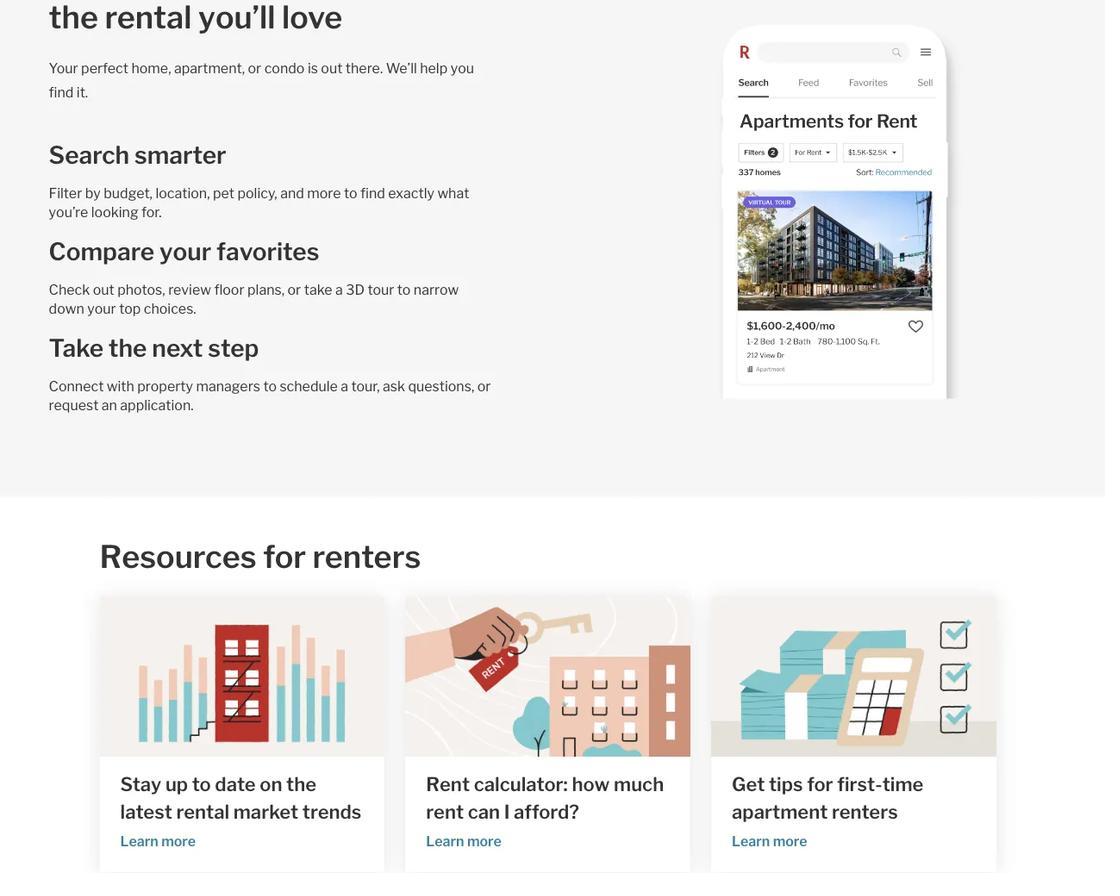 Task type: vqa. For each thing, say whether or not it's contained in the screenshot.
out within the "Your perfect home, apartment, or condo is out there. We'll help you find it."
yes



Task type: describe. For each thing, give the bounding box(es) containing it.
graphic with calculator, plant, and tips for first time renters image
[[712, 597, 997, 757]]

or inside connect with property managers to schedule a tour, ask questions, or request an application.
[[478, 379, 491, 395]]

home,
[[131, 60, 171, 77]]

request
[[49, 398, 99, 414]]

exactly
[[388, 185, 435, 202]]

take the next step
[[49, 334, 259, 363]]

you're
[[49, 204, 88, 221]]

condo
[[265, 60, 305, 77]]

tour,
[[352, 379, 380, 395]]

budget,
[[104, 185, 153, 202]]

get tips for first-time apartment renters link
[[732, 771, 976, 826]]

market
[[234, 801, 299, 824]]

rent
[[426, 774, 470, 796]]

review
[[168, 282, 211, 298]]

smarter
[[135, 141, 226, 170]]

get
[[732, 774, 765, 796]]

to inside filter by budget, location, pet policy, and more to find exactly what you're looking for.
[[344, 185, 358, 202]]

ask
[[383, 379, 405, 395]]

there.
[[346, 60, 383, 77]]

renters inside get tips for first-time apartment renters
[[832, 801, 899, 824]]

more for rent calculator: how much rent can i afford?
[[467, 834, 502, 851]]

your
[[49, 60, 78, 77]]

0 vertical spatial renters
[[313, 538, 421, 576]]

date
[[215, 774, 256, 796]]

3 learn more from the left
[[732, 834, 808, 851]]

connect
[[49, 379, 104, 395]]

0 vertical spatial for
[[263, 538, 306, 576]]

take
[[304, 282, 333, 298]]

filter
[[49, 185, 82, 202]]

or inside check out photos, review floor plans, or take a 3d tour to narrow down your top choices.
[[288, 282, 301, 298]]

for inside get tips for first-time apartment renters
[[808, 774, 834, 796]]

with
[[107, 379, 134, 395]]

the inside stay up to date on the latest rental market trends
[[286, 774, 317, 796]]

0 horizontal spatial the
[[109, 334, 147, 363]]

perfect
[[81, 60, 129, 77]]

search
[[49, 141, 130, 170]]

take
[[49, 334, 104, 363]]

location,
[[156, 185, 210, 202]]

tips
[[769, 774, 804, 796]]

trends
[[303, 801, 362, 824]]

looking
[[91, 204, 139, 221]]

to inside check out photos, review floor plans, or take a 3d tour to narrow down your top choices.
[[398, 282, 411, 298]]

how
[[572, 774, 610, 796]]

learn more for afford?
[[426, 834, 502, 851]]

out inside your perfect home, apartment, or condo is out there. we'll help you find it.
[[321, 60, 343, 77]]

learn for rent calculator: how much rent can i afford?
[[426, 834, 465, 851]]

learn for stay up to date on the latest rental market trends
[[120, 834, 159, 851]]

stay
[[120, 774, 162, 796]]

favorites
[[217, 237, 320, 267]]

policy,
[[238, 185, 278, 202]]

apartment,
[[174, 60, 245, 77]]

get tips for first-time apartment renters
[[732, 774, 924, 824]]

or inside your perfect home, apartment, or condo is out there. we'll help you find it.
[[248, 60, 262, 77]]

a inside connect with property managers to schedule a tour, ask questions, or request an application.
[[341, 379, 349, 395]]

pet
[[213, 185, 235, 202]]

an
[[102, 398, 117, 414]]

much
[[614, 774, 664, 796]]

more inside filter by budget, location, pet policy, and more to find exactly what you're looking for.
[[307, 185, 341, 202]]

by
[[85, 185, 101, 202]]

application.
[[120, 398, 194, 414]]

resources for renters
[[100, 538, 421, 576]]

we'll
[[386, 60, 417, 77]]

more for get tips for first-time apartment renters
[[773, 834, 808, 851]]

filter by budget, location, pet policy, and more to find exactly what you're looking for.
[[49, 185, 470, 221]]

rent
[[426, 801, 464, 824]]

managers
[[196, 379, 260, 395]]



Task type: locate. For each thing, give the bounding box(es) containing it.
out right the 'is' at top
[[321, 60, 343, 77]]

latest
[[120, 801, 172, 824]]

more right the and
[[307, 185, 341, 202]]

a
[[336, 282, 343, 298], [341, 379, 349, 395]]

1 vertical spatial or
[[288, 282, 301, 298]]

find left exactly
[[361, 185, 385, 202]]

1 vertical spatial for
[[808, 774, 834, 796]]

to left "schedule"
[[263, 379, 277, 395]]

more down can
[[467, 834, 502, 851]]

1 vertical spatial find
[[361, 185, 385, 202]]

resources
[[100, 538, 257, 576]]

compare your favorites
[[49, 237, 320, 267]]

to inside stay up to date on the latest rental market trends
[[192, 774, 211, 796]]

the
[[109, 334, 147, 363], [286, 774, 317, 796]]

questions,
[[408, 379, 475, 395]]

floor
[[214, 282, 245, 298]]

is
[[308, 60, 318, 77]]

your left top
[[87, 301, 116, 317]]

help
[[420, 60, 448, 77]]

plans,
[[248, 282, 285, 298]]

your up review
[[160, 237, 212, 267]]

more for stay up to date on the latest rental market trends
[[161, 834, 196, 851]]

top
[[119, 301, 141, 317]]

learn down apartment
[[732, 834, 771, 851]]

check out photos, review floor plans, or take a 3d tour to narrow down your top choices.
[[49, 282, 459, 317]]

learn more for rental
[[120, 834, 196, 851]]

0 vertical spatial the
[[109, 334, 147, 363]]

first-
[[838, 774, 883, 796]]

tour
[[368, 282, 395, 298]]

1 horizontal spatial out
[[321, 60, 343, 77]]

out
[[321, 60, 343, 77], [93, 282, 115, 298]]

connect with property managers to schedule a tour, ask questions, or request an application.
[[49, 379, 491, 414]]

a inside check out photos, review floor plans, or take a 3d tour to narrow down your top choices.
[[336, 282, 343, 298]]

out right check at the left top
[[93, 282, 115, 298]]

up
[[166, 774, 188, 796]]

image of phone on redfin app searching for apartments for rent image
[[562, 0, 1106, 497]]

your perfect home, apartment, or condo is out there. we'll help you find it.
[[49, 60, 474, 101]]

to right the and
[[344, 185, 358, 202]]

1 vertical spatial the
[[286, 774, 317, 796]]

0 horizontal spatial for
[[263, 538, 306, 576]]

find inside filter by budget, location, pet policy, and more to find exactly what you're looking for.
[[361, 185, 385, 202]]

learn more down latest
[[120, 834, 196, 851]]

photos,
[[117, 282, 165, 298]]

1 horizontal spatial the
[[286, 774, 317, 796]]

find left it.
[[49, 85, 74, 101]]

a left 3d
[[336, 282, 343, 298]]

3d
[[346, 282, 365, 298]]

1 horizontal spatial or
[[288, 282, 301, 298]]

out inside check out photos, review floor plans, or take a 3d tour to narrow down your top choices.
[[93, 282, 115, 298]]

1 horizontal spatial learn more
[[426, 834, 502, 851]]

find inside your perfect home, apartment, or condo is out there. we'll help you find it.
[[49, 85, 74, 101]]

2 horizontal spatial learn
[[732, 834, 771, 851]]

1 learn more from the left
[[120, 834, 196, 851]]

step
[[208, 334, 259, 363]]

or right the "questions,"
[[478, 379, 491, 395]]

0 horizontal spatial your
[[87, 301, 116, 317]]

calculator:
[[474, 774, 568, 796]]

for.
[[142, 204, 162, 221]]

schedule
[[280, 379, 338, 395]]

3 learn from the left
[[732, 834, 771, 851]]

rent calculator: how much rent can i afford?
[[426, 774, 664, 824]]

it.
[[77, 85, 88, 101]]

you
[[451, 60, 474, 77]]

rental
[[176, 801, 230, 824]]

0 horizontal spatial out
[[93, 282, 115, 298]]

0 vertical spatial find
[[49, 85, 74, 101]]

2 learn from the left
[[426, 834, 465, 851]]

on
[[260, 774, 282, 796]]

rent calculator: how much rent can i afford? link
[[426, 771, 670, 826]]

to right tour
[[398, 282, 411, 298]]

0 horizontal spatial learn more
[[120, 834, 196, 851]]

compare
[[49, 237, 154, 267]]

learn down "rent"
[[426, 834, 465, 851]]

0 vertical spatial your
[[160, 237, 212, 267]]

1 horizontal spatial renters
[[832, 801, 899, 824]]

afford?
[[514, 801, 580, 824]]

learn for get tips for first-time apartment renters
[[732, 834, 771, 851]]

0 horizontal spatial learn
[[120, 834, 159, 851]]

down
[[49, 301, 84, 317]]

for
[[263, 538, 306, 576], [808, 774, 834, 796]]

learn down latest
[[120, 834, 159, 851]]

to right up
[[192, 774, 211, 796]]

renters
[[313, 538, 421, 576], [832, 801, 899, 824]]

1 horizontal spatial for
[[808, 774, 834, 796]]

or left condo
[[248, 60, 262, 77]]

a left tour,
[[341, 379, 349, 395]]

the right on
[[286, 774, 317, 796]]

1 learn from the left
[[120, 834, 159, 851]]

more down rental
[[161, 834, 196, 851]]

can
[[468, 801, 500, 824]]

or left the take
[[288, 282, 301, 298]]

the up with
[[109, 334, 147, 363]]

more down apartment
[[773, 834, 808, 851]]

0 vertical spatial a
[[336, 282, 343, 298]]

stay up to date on the latest rental market trends
[[120, 774, 362, 824]]

learn
[[120, 834, 159, 851], [426, 834, 465, 851], [732, 834, 771, 851]]

graphic with hands with keys for renting an apartment and renting a house image
[[406, 597, 691, 757]]

i
[[504, 801, 510, 824]]

1 horizontal spatial find
[[361, 185, 385, 202]]

narrow
[[414, 282, 459, 298]]

to
[[344, 185, 358, 202], [398, 282, 411, 298], [263, 379, 277, 395], [192, 774, 211, 796]]

graphic with apartment building and bar graphs image
[[100, 597, 385, 757]]

your
[[160, 237, 212, 267], [87, 301, 116, 317]]

to inside connect with property managers to schedule a tour, ask questions, or request an application.
[[263, 379, 277, 395]]

0 vertical spatial out
[[321, 60, 343, 77]]

1 vertical spatial out
[[93, 282, 115, 298]]

1 vertical spatial a
[[341, 379, 349, 395]]

your inside check out photos, review floor plans, or take a 3d tour to narrow down your top choices.
[[87, 301, 116, 317]]

next
[[152, 334, 203, 363]]

check
[[49, 282, 90, 298]]

2 learn more from the left
[[426, 834, 502, 851]]

find
[[49, 85, 74, 101], [361, 185, 385, 202]]

1 horizontal spatial learn
[[426, 834, 465, 851]]

2 horizontal spatial or
[[478, 379, 491, 395]]

learn more
[[120, 834, 196, 851], [426, 834, 502, 851], [732, 834, 808, 851]]

search smarter
[[49, 141, 226, 170]]

1 vertical spatial renters
[[832, 801, 899, 824]]

more
[[307, 185, 341, 202], [161, 834, 196, 851], [467, 834, 502, 851], [773, 834, 808, 851]]

2 vertical spatial or
[[478, 379, 491, 395]]

and
[[280, 185, 304, 202]]

choices.
[[144, 301, 196, 317]]

or
[[248, 60, 262, 77], [288, 282, 301, 298], [478, 379, 491, 395]]

stay up to date on the latest rental market trends link
[[120, 771, 364, 826]]

0 horizontal spatial or
[[248, 60, 262, 77]]

time
[[883, 774, 924, 796]]

property
[[137, 379, 193, 395]]

apartment
[[732, 801, 828, 824]]

1 horizontal spatial your
[[160, 237, 212, 267]]

learn more down apartment
[[732, 834, 808, 851]]

0 vertical spatial or
[[248, 60, 262, 77]]

1 vertical spatial your
[[87, 301, 116, 317]]

learn more down "rent"
[[426, 834, 502, 851]]

2 horizontal spatial learn more
[[732, 834, 808, 851]]

0 horizontal spatial renters
[[313, 538, 421, 576]]

what
[[438, 185, 470, 202]]

0 horizontal spatial find
[[49, 85, 74, 101]]



